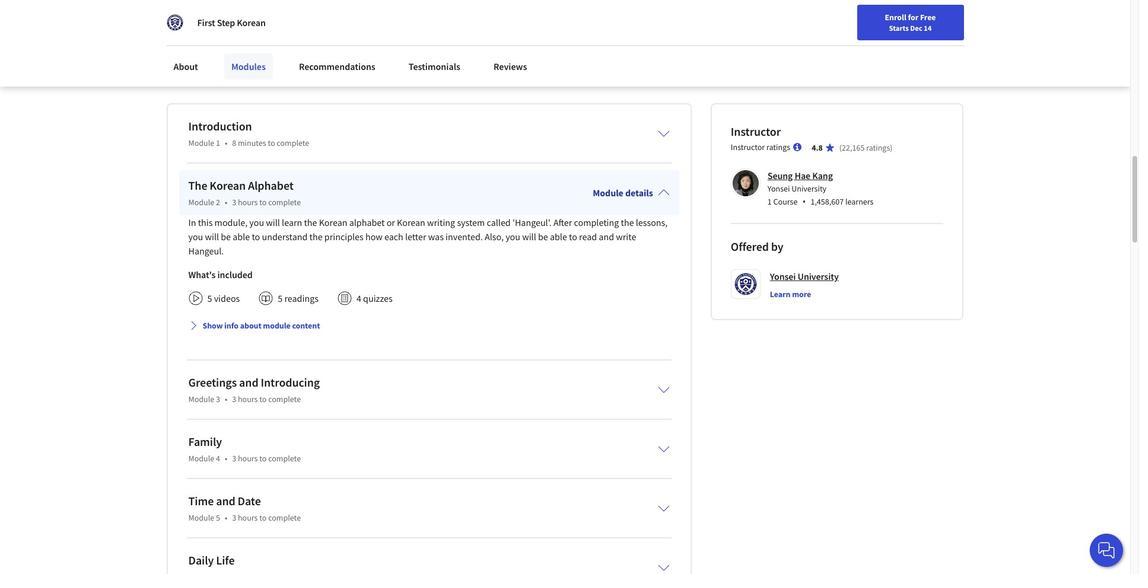 Task type: locate. For each thing, give the bounding box(es) containing it.
to up date at the bottom left
[[260, 453, 267, 464]]

complete inside the korean alphabet module 2 • 3 hours to complete
[[268, 197, 301, 208]]

korean right step
[[237, 17, 266, 28]]

yonsei down seung
[[768, 183, 790, 194]]

1 vertical spatial instructor
[[731, 142, 765, 152]]

ratings right 22,165
[[867, 142, 891, 153]]

hours up family module 4 • 3 hours to complete
[[238, 394, 258, 405]]

to inside introduction module 1 • 8 minutes to complete
[[268, 138, 275, 148]]

instructor up seung hae kang "icon"
[[731, 142, 765, 152]]

find
[[801, 14, 817, 24]]

hours inside time and date module 5 • 3 hours to complete
[[238, 513, 258, 523]]

new
[[836, 14, 851, 24]]

offered by
[[731, 239, 784, 254]]

such
[[535, 38, 554, 49]]

show info about module content button
[[184, 315, 325, 336]]

introduction module 1 • 8 minutes to complete
[[188, 119, 309, 148]]

to inside time and date module 5 • 3 hours to complete
[[260, 513, 267, 523]]

dec
[[911, 23, 923, 33]]

0 vertical spatial covers
[[524, 25, 549, 37]]

the left main
[[288, 38, 302, 49]]

0 vertical spatial your
[[818, 14, 834, 24]]

module inside time and date module 5 • 3 hours to complete
[[188, 513, 214, 523]]

0 horizontal spatial will
[[205, 231, 219, 243]]

4 hours from the top
[[238, 513, 258, 523]]

to left read
[[569, 231, 578, 243]]

modules link
[[224, 53, 273, 80]]

module
[[188, 138, 214, 148], [593, 187, 624, 199], [188, 197, 214, 208], [188, 394, 214, 405], [188, 453, 214, 464], [188, 513, 214, 523]]

your inside "link"
[[818, 14, 834, 24]]

hours inside the 'greetings and introducing module 3 • 3 hours to complete'
[[238, 394, 258, 405]]

module down time
[[188, 513, 214, 523]]

to down alphabet
[[260, 197, 267, 208]]

• right '2'
[[225, 197, 227, 208]]

0 vertical spatial quizzes
[[253, 63, 282, 74]]

4 up as
[[551, 25, 556, 37]]

will
[[266, 217, 280, 228], [205, 231, 219, 243], [523, 231, 537, 243]]

seung hae kang yonsei university 1 course • 1,458,607 learners
[[768, 170, 874, 208]]

content
[[292, 320, 320, 331]]

pronunciation,
[[564, 50, 620, 62]]

2 instructor from the top
[[731, 142, 765, 152]]

• up time and date module 5 • 3 hours to complete
[[225, 453, 227, 464]]

to left understand
[[252, 231, 260, 243]]

so
[[422, 50, 431, 62]]

0 horizontal spatial 1
[[216, 138, 220, 148]]

module down the "family"
[[188, 453, 214, 464]]

• inside the 'greetings and introducing module 3 • 3 hours to complete'
[[225, 394, 227, 405]]

lessons
[[427, 25, 456, 37]]

0 horizontal spatial about
[[240, 320, 262, 331]]

0 vertical spatial instructor
[[731, 124, 781, 139]]

complete inside introduction module 1 • 8 minutes to complete
[[277, 138, 309, 148]]

videos
[[214, 293, 240, 304]]

hangeul.
[[188, 245, 224, 257]]

yonsei inside seung hae kang yonsei university 1 course • 1,458,607 learners
[[768, 183, 790, 194]]

( 22,165 ratings )
[[840, 142, 893, 153]]

recommendations
[[299, 61, 376, 72]]

modules
[[231, 61, 266, 72]]

module inside the korean alphabet module 2 • 3 hours to complete
[[188, 197, 214, 208]]

to inside the korean alphabet module 2 • 3 hours to complete
[[260, 197, 267, 208]]

korean up '2'
[[210, 178, 246, 193]]

expressions
[[404, 38, 450, 49]]

1 horizontal spatial quizzes
[[363, 293, 393, 304]]

1 horizontal spatial ratings
[[867, 142, 891, 153]]

module left '2'
[[188, 197, 214, 208]]

to
[[268, 138, 275, 148], [260, 197, 267, 208], [252, 231, 260, 243], [569, 231, 578, 243], [260, 394, 267, 405], [260, 453, 267, 464], [260, 513, 267, 523]]

able down after
[[550, 231, 567, 243]]

and left date at the bottom left
[[216, 494, 235, 509]]

consisting
[[369, 25, 408, 37]]

to down "introducing"
[[260, 394, 267, 405]]

korean up speaking.
[[271, 25, 299, 37]]

how
[[366, 231, 383, 243]]

0 horizontal spatial the
[[188, 178, 207, 193]]

None search field
[[169, 7, 454, 31]]

1 hours from the top
[[238, 197, 258, 208]]

find your new career
[[801, 14, 876, 24]]

will down 'hangeul'.
[[523, 231, 537, 243]]

life
[[391, 50, 403, 62]]

1 vertical spatial the
[[188, 178, 207, 193]]

you right also,
[[506, 231, 521, 243]]

hours up module,
[[238, 197, 258, 208]]

yonsei up learn
[[770, 271, 796, 282]]

0 horizontal spatial ratings
[[767, 142, 791, 152]]

3 for the
[[232, 197, 236, 208]]

to down date at the bottom left
[[260, 513, 267, 523]]

0 vertical spatial the
[[288, 38, 302, 49]]

1 vertical spatial covers
[[495, 50, 520, 62]]

the up in
[[188, 178, 207, 193]]

in
[[473, 38, 480, 49]]

1 horizontal spatial you
[[250, 217, 264, 228]]

introducing
[[261, 375, 320, 390]]

your inside this is an elementary-level korean language course, consisting of 5 lessons with 4 units, and covers 4 skills: reading, writing, listening and speaking. the main topics include basic expressions used in everyday life, such as greetings, introducing yourself, talking about your family and a daily life and so on. each lesson covers dialogues, pronunciation, vocabulary, grammar, quizzes and role-plays.
[[301, 50, 319, 62]]

1 left course
[[768, 196, 772, 207]]

1 horizontal spatial about
[[277, 50, 299, 62]]

korean up principles
[[319, 217, 348, 228]]

completing
[[574, 217, 619, 228]]

you
[[250, 217, 264, 228], [188, 231, 203, 243], [506, 231, 521, 243]]

2 horizontal spatial you
[[506, 231, 521, 243]]

• inside family module 4 • 3 hours to complete
[[225, 453, 227, 464]]

korean inside the korean alphabet module 2 • 3 hours to complete
[[210, 178, 246, 193]]

4 down the "family"
[[216, 453, 220, 464]]

5 right of
[[420, 25, 425, 37]]

the korean alphabet module 2 • 3 hours to complete
[[188, 178, 301, 208]]

ratings up seung
[[767, 142, 791, 152]]

and right greetings at bottom
[[239, 375, 259, 390]]

3 inside the korean alphabet module 2 • 3 hours to complete
[[232, 197, 236, 208]]

1 left 8
[[216, 138, 220, 148]]

1 horizontal spatial the
[[288, 38, 302, 49]]

0 vertical spatial university
[[792, 183, 827, 194]]

0 vertical spatial yonsei
[[768, 183, 790, 194]]

you down in
[[188, 231, 203, 243]]

minutes
[[238, 138, 266, 148]]

your up the role-
[[301, 50, 319, 62]]

able
[[233, 231, 250, 243], [550, 231, 567, 243]]

2 hours from the top
[[238, 394, 258, 405]]

topics
[[326, 38, 349, 49]]

• up life
[[225, 513, 227, 523]]

1 horizontal spatial your
[[818, 14, 834, 24]]

and left a
[[347, 50, 362, 62]]

writing
[[427, 217, 455, 228]]

4 inside family module 4 • 3 hours to complete
[[216, 453, 220, 464]]

learn
[[282, 217, 302, 228]]

complete
[[277, 138, 309, 148], [268, 197, 301, 208], [268, 394, 301, 405], [268, 453, 301, 464], [268, 513, 301, 523]]

able down module,
[[233, 231, 250, 243]]

1 horizontal spatial 1
[[768, 196, 772, 207]]

• left 8
[[225, 138, 227, 148]]

plays.
[[319, 63, 341, 74]]

ratings
[[767, 142, 791, 152], [867, 142, 891, 153]]

1 instructor from the top
[[731, 124, 781, 139]]

the
[[288, 38, 302, 49], [188, 178, 207, 193]]

covers up such
[[524, 25, 549, 37]]

5 up daily life
[[216, 513, 220, 523]]

0 vertical spatial 1
[[216, 138, 220, 148]]

hours for introducing
[[238, 394, 258, 405]]

hours inside the korean alphabet module 2 • 3 hours to complete
[[238, 197, 258, 208]]

talking
[[249, 50, 274, 62]]

1 horizontal spatial be
[[538, 231, 548, 243]]

yonsei university image
[[167, 14, 183, 31]]

0 horizontal spatial able
[[233, 231, 250, 243]]

complete inside time and date module 5 • 3 hours to complete
[[268, 513, 301, 523]]

will up hangeul.
[[205, 231, 219, 243]]

and up life,
[[507, 25, 522, 37]]

will up understand
[[266, 217, 280, 228]]

is
[[184, 25, 191, 37]]

3 hours from the top
[[238, 453, 258, 464]]

quizzes
[[253, 63, 282, 74], [363, 293, 393, 304]]

be down 'hangeul'.
[[538, 231, 548, 243]]

1 horizontal spatial covers
[[524, 25, 549, 37]]

'hangeul'.
[[513, 217, 552, 228]]

family
[[188, 434, 222, 449]]

your
[[818, 14, 834, 24], [301, 50, 319, 62]]

1 be from the left
[[221, 231, 231, 243]]

to right minutes on the left top of page
[[268, 138, 275, 148]]

0 horizontal spatial be
[[221, 231, 231, 243]]

hours
[[238, 197, 258, 208], [238, 394, 258, 405], [238, 453, 258, 464], [238, 513, 258, 523]]

hae
[[795, 170, 811, 181]]

3
[[232, 197, 236, 208], [216, 394, 220, 405], [232, 394, 236, 405], [232, 453, 236, 464], [232, 513, 236, 523]]

about right info
[[240, 320, 262, 331]]

module down greetings at bottom
[[188, 394, 214, 405]]

0 vertical spatial about
[[277, 50, 299, 62]]

find your new career link
[[795, 12, 882, 27]]

kang
[[813, 170, 833, 181]]

and inside in this module, you will learn the korean alphabet or korean writing system called 'hangeul'. after completing the lessons, you will be able to understand the principles how each letter was invented. also, you will be able to read and write hangeul.
[[599, 231, 614, 243]]

• right course
[[803, 195, 806, 208]]

covers down everyday
[[495, 50, 520, 62]]

principles
[[325, 231, 364, 243]]

chat with us image
[[1098, 541, 1117, 560]]

complete inside the 'greetings and introducing module 3 • 3 hours to complete'
[[268, 394, 301, 405]]

hours down date at the bottom left
[[238, 513, 258, 523]]

4
[[477, 25, 481, 37], [551, 25, 556, 37], [357, 293, 361, 304], [216, 453, 220, 464]]

module inside introduction module 1 • 8 minutes to complete
[[188, 138, 214, 148]]

• inside time and date module 5 • 3 hours to complete
[[225, 513, 227, 523]]

4.8
[[812, 142, 823, 153]]

details
[[626, 187, 654, 199]]

each
[[385, 231, 404, 243]]

your right find
[[818, 14, 834, 24]]

3 inside time and date module 5 • 3 hours to complete
[[232, 513, 236, 523]]

and inside time and date module 5 • 3 hours to complete
[[216, 494, 235, 509]]

instructor up instructor ratings
[[731, 124, 781, 139]]

of
[[410, 25, 418, 37]]

1 horizontal spatial able
[[550, 231, 567, 243]]

0 horizontal spatial your
[[301, 50, 319, 62]]

alphabet
[[248, 178, 294, 193]]

• inside seung hae kang yonsei university 1 course • 1,458,607 learners
[[803, 195, 806, 208]]

was
[[428, 231, 444, 243]]

4 right readings
[[357, 293, 361, 304]]

about down speaking.
[[277, 50, 299, 62]]

and up yourself,
[[232, 38, 247, 49]]

hours up date at the bottom left
[[238, 453, 258, 464]]

what's included
[[188, 269, 253, 281]]

daily life button
[[179, 545, 680, 575]]

used
[[452, 38, 471, 49]]

• inside introduction module 1 • 8 minutes to complete
[[225, 138, 227, 148]]

instructor
[[731, 124, 781, 139], [731, 142, 765, 152]]

hours for alphabet
[[238, 197, 258, 208]]

0 horizontal spatial quizzes
[[253, 63, 282, 74]]

basic
[[382, 38, 401, 49]]

be
[[221, 231, 231, 243], [538, 231, 548, 243]]

1 inside seung hae kang yonsei university 1 course • 1,458,607 learners
[[768, 196, 772, 207]]

and down completing on the right top
[[599, 231, 614, 243]]

language
[[301, 25, 337, 37]]

1 vertical spatial your
[[301, 50, 319, 62]]

university down hae
[[792, 183, 827, 194]]

you right module,
[[250, 217, 264, 228]]

on.
[[433, 50, 445, 62]]

university up more
[[798, 271, 839, 282]]

be down module,
[[221, 231, 231, 243]]

module down the introduction
[[188, 138, 214, 148]]

after
[[554, 217, 572, 228]]

3 inside family module 4 • 3 hours to complete
[[232, 453, 236, 464]]

and
[[507, 25, 522, 37], [232, 38, 247, 49], [347, 50, 362, 62], [405, 50, 420, 62], [284, 63, 299, 74], [599, 231, 614, 243], [239, 375, 259, 390], [216, 494, 235, 509]]

first step korean
[[197, 17, 266, 28]]

• down greetings at bottom
[[225, 394, 227, 405]]

module
[[263, 320, 291, 331]]

1 vertical spatial about
[[240, 320, 262, 331]]

1 horizontal spatial will
[[266, 217, 280, 228]]

university inside seung hae kang yonsei university 1 course • 1,458,607 learners
[[792, 183, 827, 194]]

1 vertical spatial 1
[[768, 196, 772, 207]]



Task type: describe. For each thing, give the bounding box(es) containing it.
career
[[853, 14, 876, 24]]

module inside family module 4 • 3 hours to complete
[[188, 453, 214, 464]]

daily life
[[188, 553, 235, 568]]

about
[[174, 61, 198, 72]]

complete inside family module 4 • 3 hours to complete
[[268, 453, 301, 464]]

greetings,
[[566, 38, 604, 49]]

info
[[224, 320, 239, 331]]

free
[[921, 12, 936, 23]]

system
[[457, 217, 485, 228]]

quizzes inside this is an elementary-level korean language course, consisting of 5 lessons with 4 units, and covers 4 skills: reading, writing, listening and speaking. the main topics include basic expressions used in everyday life, such as greetings, introducing yourself, talking about your family and a daily life and so on. each lesson covers dialogues, pronunciation, vocabulary, grammar, quizzes and role-plays.
[[253, 63, 282, 74]]

reviews
[[494, 61, 527, 72]]

)
[[891, 142, 893, 153]]

called
[[487, 217, 511, 228]]

module details
[[593, 187, 654, 199]]

3 for time
[[232, 513, 236, 523]]

and left so
[[405, 50, 420, 62]]

8
[[232, 138, 236, 148]]

reviews link
[[487, 53, 535, 80]]

show info about module content
[[203, 320, 320, 331]]

about link
[[167, 53, 205, 80]]

the inside this is an elementary-level korean language course, consisting of 5 lessons with 4 units, and covers 4 skills: reading, writing, listening and speaking. the main topics include basic expressions used in everyday life, such as greetings, introducing yourself, talking about your family and a daily life and so on. each lesson covers dialogues, pronunciation, vocabulary, grammar, quizzes and role-plays.
[[288, 38, 302, 49]]

yonsei university
[[770, 271, 839, 282]]

life,
[[520, 38, 533, 49]]

each
[[448, 50, 466, 62]]

enroll for free starts dec 14
[[885, 12, 936, 33]]

writing,
[[167, 38, 195, 49]]

time and date module 5 • 3 hours to complete
[[188, 494, 301, 523]]

5 inside time and date module 5 • 3 hours to complete
[[216, 513, 220, 523]]

and left the role-
[[284, 63, 299, 74]]

family
[[321, 50, 345, 62]]

the left principles
[[310, 231, 323, 243]]

more
[[793, 289, 812, 300]]

2 horizontal spatial will
[[523, 231, 537, 243]]

as
[[556, 38, 564, 49]]

5 left videos
[[207, 293, 212, 304]]

a
[[364, 50, 369, 62]]

• inside the korean alphabet module 2 • 3 hours to complete
[[225, 197, 227, 208]]

speaking.
[[249, 38, 286, 49]]

elementary-
[[205, 25, 251, 37]]

5 readings
[[278, 293, 319, 304]]

4 quizzes
[[357, 293, 393, 304]]

4 up in
[[477, 25, 481, 37]]

the right learn
[[304, 217, 317, 228]]

this is an elementary-level korean language course, consisting of 5 lessons with 4 units, and covers 4 skills: reading, writing, listening and speaking. the main topics include basic expressions used in everyday life, such as greetings, introducing yourself, talking about your family and a daily life and so on. each lesson covers dialogues, pronunciation, vocabulary, grammar, quizzes and role-plays.
[[167, 25, 623, 74]]

include
[[351, 38, 380, 49]]

instructor ratings
[[731, 142, 791, 152]]

for
[[909, 12, 919, 23]]

everyday
[[482, 38, 517, 49]]

1,458,607
[[811, 196, 844, 207]]

greetings
[[188, 375, 237, 390]]

understand
[[262, 231, 308, 243]]

learn more button
[[770, 288, 812, 300]]

or
[[387, 217, 395, 228]]

family module 4 • 3 hours to complete
[[188, 434, 301, 464]]

3 for greetings
[[232, 394, 236, 405]]

level
[[251, 25, 269, 37]]

time
[[188, 494, 214, 509]]

complete for introducing
[[268, 394, 301, 405]]

to inside the 'greetings and introducing module 3 • 3 hours to complete'
[[260, 394, 267, 405]]

letter
[[405, 231, 427, 243]]

about inside this is an elementary-level korean language course, consisting of 5 lessons with 4 units, and covers 4 skills: reading, writing, listening and speaking. the main topics include basic expressions used in everyday life, such as greetings, introducing yourself, talking about your family and a daily life and so on. each lesson covers dialogues, pronunciation, vocabulary, grammar, quizzes and role-plays.
[[277, 50, 299, 62]]

enroll
[[885, 12, 907, 23]]

role-
[[301, 63, 319, 74]]

first
[[197, 17, 215, 28]]

hours inside family module 4 • 3 hours to complete
[[238, 453, 258, 464]]

life
[[216, 553, 235, 568]]

1 vertical spatial quizzes
[[363, 293, 393, 304]]

the up write
[[621, 217, 634, 228]]

1 vertical spatial university
[[798, 271, 839, 282]]

the inside the korean alphabet module 2 • 3 hours to complete
[[188, 178, 207, 193]]

complete for alphabet
[[268, 197, 301, 208]]

course,
[[339, 25, 367, 37]]

also,
[[485, 231, 504, 243]]

instructor for instructor ratings
[[731, 142, 765, 152]]

1 able from the left
[[233, 231, 250, 243]]

korean up letter
[[397, 217, 426, 228]]

reading,
[[581, 25, 613, 37]]

and inside the 'greetings and introducing module 3 • 3 hours to complete'
[[239, 375, 259, 390]]

about inside dropdown button
[[240, 320, 262, 331]]

korean inside this is an elementary-level korean language course, consisting of 5 lessons with 4 units, and covers 4 skills: reading, writing, listening and speaking. the main topics include basic expressions used in everyday life, such as greetings, introducing yourself, talking about your family and a daily life and so on. each lesson covers dialogues, pronunciation, vocabulary, grammar, quizzes and role-plays.
[[271, 25, 299, 37]]

an
[[193, 25, 202, 37]]

(
[[840, 142, 842, 153]]

5 inside this is an elementary-level korean language course, consisting of 5 lessons with 4 units, and covers 4 skills: reading, writing, listening and speaking. the main topics include basic expressions used in everyday life, such as greetings, introducing yourself, talking about your family and a daily life and so on. each lesson covers dialogues, pronunciation, vocabulary, grammar, quizzes and role-plays.
[[420, 25, 425, 37]]

daily
[[188, 553, 214, 568]]

module,
[[215, 217, 248, 228]]

main
[[304, 38, 324, 49]]

recommendations link
[[292, 53, 383, 80]]

invented.
[[446, 231, 483, 243]]

this
[[167, 25, 182, 37]]

complete for date
[[268, 513, 301, 523]]

module left the details
[[593, 187, 624, 199]]

seung hae kang image
[[733, 170, 759, 196]]

readings
[[285, 293, 319, 304]]

offered
[[731, 239, 769, 254]]

learners
[[846, 196, 874, 207]]

22,165
[[842, 142, 865, 153]]

module inside the 'greetings and introducing module 3 • 3 hours to complete'
[[188, 394, 214, 405]]

this
[[198, 217, 213, 228]]

1 vertical spatial yonsei
[[770, 271, 796, 282]]

read
[[579, 231, 597, 243]]

hours for date
[[238, 513, 258, 523]]

2 able from the left
[[550, 231, 567, 243]]

5 left readings
[[278, 293, 283, 304]]

0 horizontal spatial you
[[188, 231, 203, 243]]

to inside family module 4 • 3 hours to complete
[[260, 453, 267, 464]]

1 inside introduction module 1 • 8 minutes to complete
[[216, 138, 220, 148]]

greetings and introducing module 3 • 3 hours to complete
[[188, 375, 320, 405]]

english button
[[882, 0, 953, 39]]

write
[[616, 231, 637, 243]]

in this module, you will learn the korean alphabet or korean writing system called 'hangeul'. after completing the lessons, you will be able to understand the principles how each letter was invented. also, you will be able to read and write hangeul.
[[188, 217, 668, 257]]

14
[[924, 23, 932, 33]]

0 horizontal spatial covers
[[495, 50, 520, 62]]

2 be from the left
[[538, 231, 548, 243]]

seung
[[768, 170, 793, 181]]

instructor for instructor
[[731, 124, 781, 139]]

daily
[[371, 50, 389, 62]]

show
[[203, 320, 223, 331]]

seung hae kang link
[[768, 170, 833, 181]]

in
[[188, 217, 196, 228]]

date
[[238, 494, 261, 509]]



Task type: vqa. For each thing, say whether or not it's contained in the screenshot.
"Tuition & Financing" link
no



